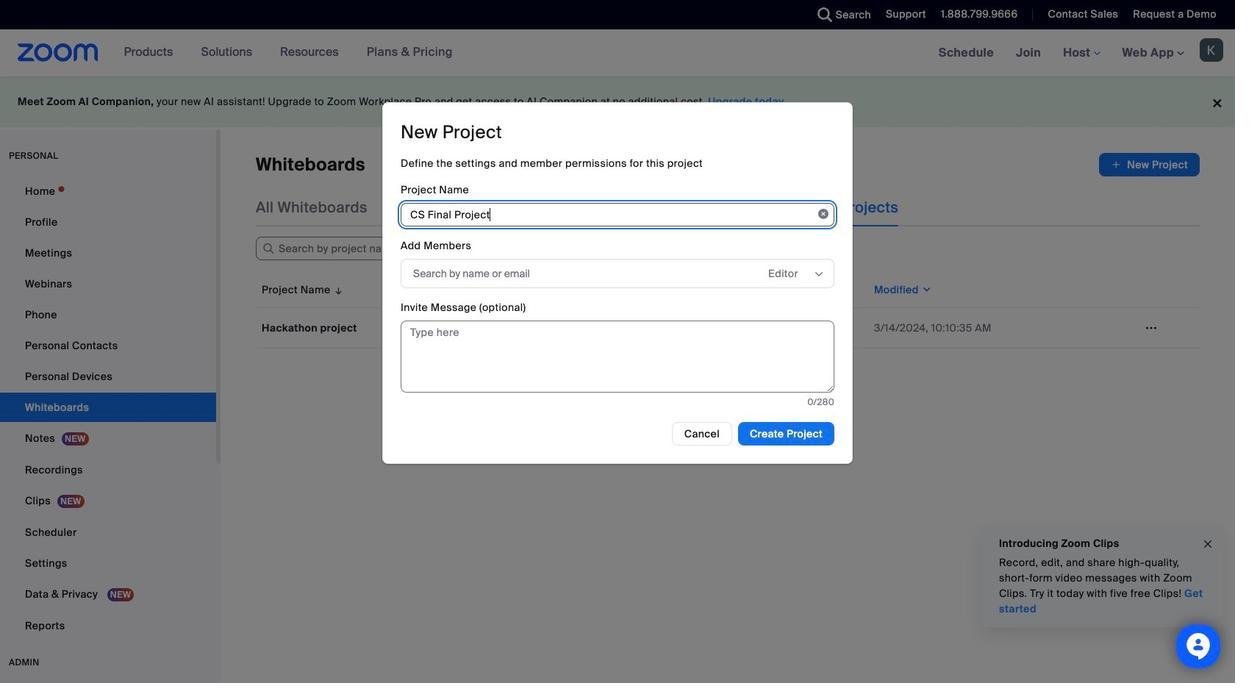 Task type: vqa. For each thing, say whether or not it's contained in the screenshot.
Comment Panel icon
no



Task type: locate. For each thing, give the bounding box(es) containing it.
banner
[[0, 29, 1235, 77]]

Search by name or email,Search by name or email text field
[[413, 263, 738, 285]]

application
[[256, 272, 1200, 349]]

footer
[[0, 76, 1235, 127]]

dialog
[[382, 102, 853, 464]]

heading
[[401, 121, 502, 144]]

e.g. Happy Crew text field
[[401, 203, 835, 227]]

product information navigation
[[113, 29, 464, 76]]



Task type: describe. For each thing, give the bounding box(es) containing it.
edit project image
[[1140, 321, 1163, 335]]

Search text field
[[256, 237, 432, 260]]

add image
[[1111, 157, 1122, 172]]

tabs of all whiteboard page tab list
[[256, 188, 899, 226]]

personal menu menu
[[0, 176, 216, 642]]

close image
[[1202, 536, 1214, 553]]

meetings navigation
[[928, 29, 1235, 77]]

Invite Message (optional) text field
[[401, 321, 835, 393]]

show options image
[[813, 269, 825, 280]]

arrow down image
[[331, 281, 344, 299]]



